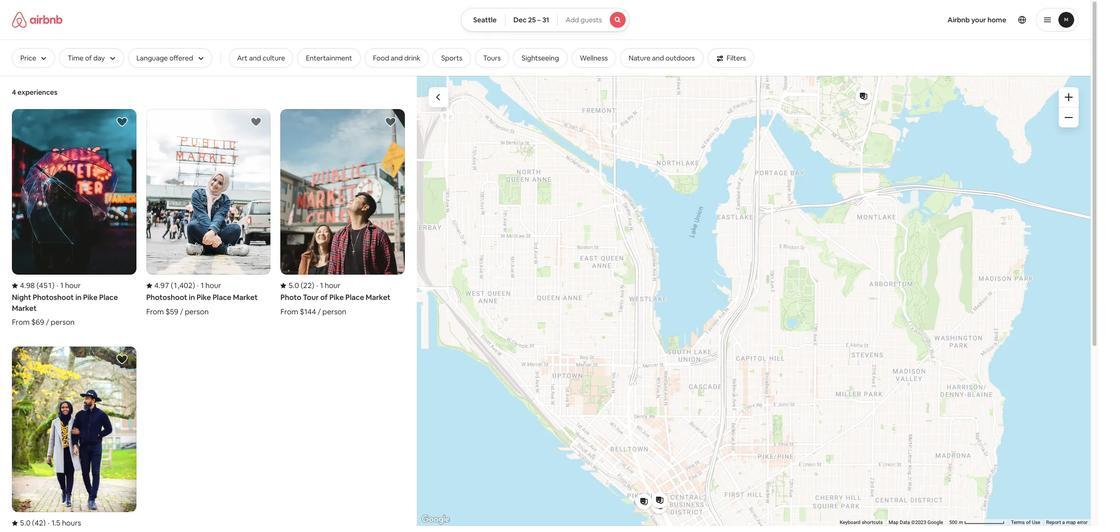 Task type: vqa. For each thing, say whether or not it's contained in the screenshot.
1st "· 1 hour" from the left
yes



Task type: locate. For each thing, give the bounding box(es) containing it.
· right (451) at the left bottom of page
[[57, 281, 58, 291]]

0 horizontal spatial in
[[75, 293, 82, 302]]

/ inside photoshoot in pike place market from $59 / person
[[180, 307, 183, 317]]

zoom in image
[[1066, 93, 1073, 101]]

0 horizontal spatial 1
[[60, 281, 63, 291]]

· 1 hour inside the night photoshoot in pike place market group
[[57, 281, 81, 291]]

(22)
[[301, 281, 315, 291]]

0 vertical spatial add to wishlist image
[[250, 116, 262, 128]]

time of day button
[[59, 48, 124, 68]]

Sports button
[[433, 48, 471, 68]]

price
[[20, 54, 36, 63]]

3 hour from the left
[[325, 281, 341, 291]]

1 horizontal spatial place
[[213, 293, 232, 302]]

1 add to wishlist image from the left
[[116, 116, 128, 128]]

pike inside night photoshoot in pike place market from $69 / person
[[83, 293, 98, 302]]

/ inside photo tour of pike place market from $144 / person
[[318, 307, 321, 317]]

hour up night photoshoot in pike place market from $69 / person at the left bottom of the page
[[65, 281, 81, 291]]

place for photo tour of pike place market
[[346, 293, 364, 302]]

person inside night photoshoot in pike place market from $69 / person
[[51, 318, 75, 327]]

of right tour
[[321, 293, 328, 302]]

1 horizontal spatial from
[[146, 307, 164, 317]]

and for nature
[[652, 54, 664, 63]]

from for night photoshoot in pike place market
[[12, 318, 30, 327]]

from left $69
[[12, 318, 30, 327]]

art
[[237, 54, 248, 63]]

/ right $69
[[46, 318, 49, 327]]

1 horizontal spatial · 1 hour
[[197, 281, 221, 291]]

1 horizontal spatial pike
[[197, 293, 211, 302]]

2 place from the left
[[213, 293, 232, 302]]

2 horizontal spatial person
[[323, 307, 347, 317]]

2 horizontal spatial place
[[346, 293, 364, 302]]

add to wishlist image inside photoshoot in pike place market group
[[250, 116, 262, 128]]

drink
[[405, 54, 421, 63]]

map
[[1067, 520, 1077, 526]]

1 horizontal spatial hour
[[206, 281, 221, 291]]

· inside photo tour of pike place market group
[[317, 281, 318, 291]]

500 m button
[[947, 520, 1009, 527]]

0 horizontal spatial from
[[12, 318, 30, 327]]

hour for in
[[65, 281, 81, 291]]

1 inside photoshoot in pike place market group
[[201, 281, 204, 291]]

/ for photo tour of pike place market
[[318, 307, 321, 317]]

person for night photoshoot in pike place market
[[51, 318, 75, 327]]

in
[[75, 293, 82, 302], [189, 293, 195, 302]]

2 and from the left
[[391, 54, 403, 63]]

photoshoot down (451) at the left bottom of page
[[33, 293, 74, 302]]

night photoshoot in pike place market from $69 / person
[[12, 293, 118, 327]]

of inside photo tour of pike place market from $144 / person
[[321, 293, 328, 302]]

2 horizontal spatial 1
[[320, 281, 323, 291]]

1 horizontal spatial in
[[189, 293, 195, 302]]

1 right (451) at the left bottom of page
[[60, 281, 63, 291]]

· inside photoshoot in pike place market group
[[197, 281, 199, 291]]

dec 25 – 31 button
[[505, 8, 558, 32]]

2 add to wishlist image from the left
[[385, 116, 397, 128]]

report
[[1047, 520, 1062, 526]]

1 photoshoot from the left
[[33, 293, 74, 302]]

from inside night photoshoot in pike place market from $69 / person
[[12, 318, 30, 327]]

· 1 hour up photoshoot in pike place market from $59 / person
[[197, 281, 221, 291]]

photo
[[281, 293, 302, 302]]

and right nature
[[652, 54, 664, 63]]

person right the $144
[[323, 307, 347, 317]]

1 inside the night photoshoot in pike place market group
[[60, 281, 63, 291]]

time of day
[[68, 54, 105, 63]]

filters
[[727, 54, 746, 63]]

2 in from the left
[[189, 293, 195, 302]]

2 horizontal spatial /
[[318, 307, 321, 317]]

market inside night photoshoot in pike place market from $69 / person
[[12, 304, 37, 313]]

1 place from the left
[[99, 293, 118, 302]]

person inside photo tour of pike place market from $144 / person
[[323, 307, 347, 317]]

2 · 1 hour from the left
[[197, 281, 221, 291]]

food and drink
[[373, 54, 421, 63]]

terms
[[1012, 520, 1026, 526]]

2 1 from the left
[[201, 281, 204, 291]]

· 1 hour right (451) at the left bottom of page
[[57, 281, 81, 291]]

· right '(1,402)'
[[197, 281, 199, 291]]

3 pike from the left
[[330, 293, 344, 302]]

/
[[180, 307, 183, 317], [318, 307, 321, 317], [46, 318, 49, 327]]

1 · 1 hour from the left
[[57, 281, 81, 291]]

/ right $59
[[180, 307, 183, 317]]

of for time
[[85, 54, 92, 63]]

offered
[[170, 54, 193, 63]]

1 vertical spatial add to wishlist image
[[116, 354, 128, 366]]

1 · from the left
[[57, 281, 58, 291]]

2 horizontal spatial of
[[1027, 520, 1031, 526]]

of left day
[[85, 54, 92, 63]]

3 and from the left
[[652, 54, 664, 63]]

1 up photoshoot in pike place market from $59 / person
[[201, 281, 204, 291]]

add guests
[[566, 15, 602, 24]]

of
[[85, 54, 92, 63], [321, 293, 328, 302], [1027, 520, 1031, 526]]

1 and from the left
[[249, 54, 261, 63]]

2 horizontal spatial · 1 hour
[[317, 281, 341, 291]]

5.0 out of 5 average rating,  42 reviews image
[[12, 519, 46, 527]]

of inside dropdown button
[[85, 54, 92, 63]]

1 horizontal spatial /
[[180, 307, 183, 317]]

1 1 from the left
[[60, 281, 63, 291]]

person
[[185, 307, 209, 317], [323, 307, 347, 317], [51, 318, 75, 327]]

use
[[1033, 520, 1041, 526]]

5.0
[[289, 281, 299, 291]]

report a map error link
[[1047, 520, 1088, 526]]

tour
[[303, 293, 319, 302]]

and
[[249, 54, 261, 63], [391, 54, 403, 63], [652, 54, 664, 63]]

hour
[[65, 281, 81, 291], [206, 281, 221, 291], [325, 281, 341, 291]]

/ inside night photoshoot in pike place market from $69 / person
[[46, 318, 49, 327]]

0 horizontal spatial /
[[46, 318, 49, 327]]

1 horizontal spatial add to wishlist image
[[385, 116, 397, 128]]

3 1 from the left
[[320, 281, 323, 291]]

1 horizontal spatial market
[[233, 293, 258, 302]]

1 inside photo tour of pike place market group
[[320, 281, 323, 291]]

· right (22)
[[317, 281, 318, 291]]

place inside photoshoot in pike place market from $59 / person
[[213, 293, 232, 302]]

none search field containing seattle
[[461, 8, 630, 32]]

· 1 hour inside photo tour of pike place market group
[[317, 281, 341, 291]]

person inside photoshoot in pike place market from $59 / person
[[185, 307, 209, 317]]

$59
[[166, 307, 178, 317]]

0 horizontal spatial pike
[[83, 293, 98, 302]]

4
[[12, 88, 16, 97]]

night
[[12, 293, 31, 302]]

and for food
[[391, 54, 403, 63]]

1 right (22)
[[320, 281, 323, 291]]

· 1 hour up photo tour of pike place market from $144 / person
[[317, 281, 341, 291]]

person right $69
[[51, 318, 75, 327]]

profile element
[[642, 0, 1079, 40]]

0 horizontal spatial photoshoot
[[33, 293, 74, 302]]

from
[[146, 307, 164, 317], [281, 307, 298, 317], [12, 318, 30, 327]]

2 · from the left
[[197, 281, 199, 291]]

·
[[57, 281, 58, 291], [197, 281, 199, 291], [317, 281, 318, 291]]

place inside photo tour of pike place market from $144 / person
[[346, 293, 364, 302]]

· inside the night photoshoot in pike place market group
[[57, 281, 58, 291]]

dec
[[514, 15, 527, 24]]

2 horizontal spatial ·
[[317, 281, 318, 291]]

1 pike from the left
[[83, 293, 98, 302]]

person right $59
[[185, 307, 209, 317]]

seattle button
[[461, 8, 506, 32]]

add to wishlist image inside spring-summer photo session in seattle group
[[116, 354, 128, 366]]

hour up photo tour of pike place market from $144 / person
[[325, 281, 341, 291]]

2 horizontal spatial and
[[652, 54, 664, 63]]

place inside night photoshoot in pike place market from $69 / person
[[99, 293, 118, 302]]

4.98 (451)
[[20, 281, 55, 291]]

1 for 5.0 (22)
[[320, 281, 323, 291]]

1 vertical spatial of
[[321, 293, 328, 302]]

3 · 1 hour from the left
[[317, 281, 341, 291]]

hour inside the night photoshoot in pike place market group
[[65, 281, 81, 291]]

1 hour from the left
[[65, 281, 81, 291]]

0 horizontal spatial hour
[[65, 281, 81, 291]]

· 1 hour inside photoshoot in pike place market group
[[197, 281, 221, 291]]

culture
[[263, 54, 285, 63]]

–
[[538, 15, 541, 24]]

1 horizontal spatial of
[[321, 293, 328, 302]]

from inside photo tour of pike place market from $144 / person
[[281, 307, 298, 317]]

add to wishlist image
[[250, 116, 262, 128], [116, 354, 128, 366]]

1 horizontal spatial 1
[[201, 281, 204, 291]]

1 in from the left
[[75, 293, 82, 302]]

0 horizontal spatial ·
[[57, 281, 58, 291]]

hour inside photo tour of pike place market group
[[325, 281, 341, 291]]

4.98
[[20, 281, 35, 291]]

0 horizontal spatial person
[[51, 318, 75, 327]]

map
[[889, 520, 899, 526]]

photoshoot down 4.97 out of 5 average rating,  1,402 reviews image
[[146, 293, 187, 302]]

· for (22)
[[317, 281, 318, 291]]

of left use
[[1027, 520, 1031, 526]]

error
[[1078, 520, 1088, 526]]

0 horizontal spatial add to wishlist image
[[116, 354, 128, 366]]

2 horizontal spatial from
[[281, 307, 298, 317]]

and for art
[[249, 54, 261, 63]]

market inside photo tour of pike place market from $144 / person
[[366, 293, 391, 302]]

airbnb
[[948, 15, 971, 24]]

4.97 (1,402)
[[154, 281, 195, 291]]

from down photo
[[281, 307, 298, 317]]

from left $59
[[146, 307, 164, 317]]

night photoshoot in pike place market group
[[12, 109, 136, 327]]

4.97 out of 5 average rating,  1,402 reviews image
[[146, 281, 195, 291]]

place
[[99, 293, 118, 302], [213, 293, 232, 302], [346, 293, 364, 302]]

and left drink
[[391, 54, 403, 63]]

and inside button
[[652, 54, 664, 63]]

keyboard shortcuts
[[840, 520, 883, 526]]

home
[[988, 15, 1007, 24]]

2 horizontal spatial market
[[366, 293, 391, 302]]

add to wishlist image
[[116, 116, 128, 128], [385, 116, 397, 128]]

pike
[[83, 293, 98, 302], [197, 293, 211, 302], [330, 293, 344, 302]]

0 horizontal spatial and
[[249, 54, 261, 63]]

Sightseeing button
[[514, 48, 568, 68]]

0 horizontal spatial place
[[99, 293, 118, 302]]

2 pike from the left
[[197, 293, 211, 302]]

0 horizontal spatial add to wishlist image
[[116, 116, 128, 128]]

tours
[[484, 54, 501, 63]]

market for photo tour of pike place market
[[366, 293, 391, 302]]

1
[[60, 281, 63, 291], [201, 281, 204, 291], [320, 281, 323, 291]]

and right art
[[249, 54, 261, 63]]

2 vertical spatial of
[[1027, 520, 1031, 526]]

0 horizontal spatial of
[[85, 54, 92, 63]]

©2023
[[912, 520, 927, 526]]

2 hour from the left
[[206, 281, 221, 291]]

pike for photo tour of pike place market from $144 / person
[[330, 293, 344, 302]]

1 horizontal spatial ·
[[197, 281, 199, 291]]

hour inside photoshoot in pike place market group
[[206, 281, 221, 291]]

language offered
[[136, 54, 193, 63]]

market
[[233, 293, 258, 302], [366, 293, 391, 302], [12, 304, 37, 313]]

photo tour of pike place market group
[[281, 109, 405, 317]]

3 · from the left
[[317, 281, 318, 291]]

Art and culture button
[[229, 48, 294, 68]]

0 vertical spatial of
[[85, 54, 92, 63]]

art and culture
[[237, 54, 285, 63]]

2 horizontal spatial hour
[[325, 281, 341, 291]]

pike inside photo tour of pike place market from $144 / person
[[330, 293, 344, 302]]

Food and drink button
[[365, 48, 429, 68]]

0 horizontal spatial market
[[12, 304, 37, 313]]

in inside photoshoot in pike place market from $59 / person
[[189, 293, 195, 302]]

5.0 (22)
[[289, 281, 315, 291]]

None search field
[[461, 8, 630, 32]]

1 for 4.98 (451)
[[60, 281, 63, 291]]

· 1 hour
[[57, 281, 81, 291], [197, 281, 221, 291], [317, 281, 341, 291]]

hour up photoshoot in pike place market from $59 / person
[[206, 281, 221, 291]]

0 horizontal spatial · 1 hour
[[57, 281, 81, 291]]

add to wishlist image for spring-summer photo session in seattle group
[[116, 354, 128, 366]]

1 horizontal spatial person
[[185, 307, 209, 317]]

1 horizontal spatial and
[[391, 54, 403, 63]]

2 horizontal spatial pike
[[330, 293, 344, 302]]

/ right the $144
[[318, 307, 321, 317]]

3 place from the left
[[346, 293, 364, 302]]

report a map error
[[1047, 520, 1088, 526]]

airbnb your home link
[[942, 9, 1013, 30]]

2 photoshoot from the left
[[146, 293, 187, 302]]

photoshoot
[[33, 293, 74, 302], [146, 293, 187, 302]]

1 horizontal spatial add to wishlist image
[[250, 116, 262, 128]]

1 horizontal spatial photoshoot
[[146, 293, 187, 302]]



Task type: describe. For each thing, give the bounding box(es) containing it.
place for night photoshoot in pike place market
[[99, 293, 118, 302]]

nature
[[629, 54, 651, 63]]

zoom out image
[[1066, 114, 1073, 122]]

4.97
[[154, 281, 169, 291]]

experiences
[[18, 88, 57, 97]]

4 experiences
[[12, 88, 57, 97]]

· 1 hour for in
[[57, 281, 81, 291]]

500
[[950, 520, 958, 526]]

entertainment
[[306, 54, 352, 63]]

airbnb your home
[[948, 15, 1007, 24]]

$144
[[300, 307, 316, 317]]

keyboard shortcuts button
[[840, 520, 883, 527]]

25
[[528, 15, 536, 24]]

data
[[900, 520, 911, 526]]

your
[[972, 15, 987, 24]]

1 for 4.97 (1,402)
[[201, 281, 204, 291]]

Entertainment button
[[298, 48, 361, 68]]

food
[[373, 54, 389, 63]]

sightseeing
[[522, 54, 559, 63]]

spring-summer photo session in seattle group
[[12, 347, 136, 527]]

language offered button
[[128, 48, 212, 68]]

/ for night photoshoot in pike place market
[[46, 318, 49, 327]]

m
[[959, 520, 964, 526]]

time
[[68, 54, 84, 63]]

pike inside photoshoot in pike place market from $59 / person
[[197, 293, 211, 302]]

photoshoot inside photoshoot in pike place market from $59 / person
[[146, 293, 187, 302]]

sports
[[442, 54, 463, 63]]

pike for night photoshoot in pike place market from $69 / person
[[83, 293, 98, 302]]

· 1 hour for pike
[[197, 281, 221, 291]]

price button
[[12, 48, 55, 68]]

Wellness button
[[572, 48, 617, 68]]

terms of use
[[1012, 520, 1041, 526]]

google map
showing 4 experiences. region
[[417, 75, 1091, 527]]

add
[[566, 15, 579, 24]]

add guests button
[[558, 8, 630, 32]]

4.98 out of 5 average rating,  451 reviews image
[[12, 281, 55, 291]]

(451)
[[36, 281, 55, 291]]

a
[[1063, 520, 1066, 526]]

dec 25 – 31
[[514, 15, 550, 24]]

nature and outdoors
[[629, 54, 695, 63]]

terms of use link
[[1012, 520, 1041, 526]]

day
[[93, 54, 105, 63]]

from for photo tour of pike place market
[[281, 307, 298, 317]]

· for (1,402)
[[197, 281, 199, 291]]

seattle
[[474, 15, 497, 24]]

google
[[928, 520, 944, 526]]

shortcuts
[[862, 520, 883, 526]]

500 m
[[950, 520, 965, 526]]

· for (451)
[[57, 281, 58, 291]]

outdoors
[[666, 54, 695, 63]]

map data ©2023 google
[[889, 520, 944, 526]]

filters button
[[708, 48, 755, 68]]

add to wishlist image for night photoshoot in pike place market from $69 / person
[[116, 116, 128, 128]]

hour for of
[[325, 281, 341, 291]]

Nature and outdoors button
[[621, 48, 704, 68]]

guests
[[581, 15, 602, 24]]

photoshoot inside night photoshoot in pike place market from $69 / person
[[33, 293, 74, 302]]

of for terms
[[1027, 520, 1031, 526]]

market inside photoshoot in pike place market from $59 / person
[[233, 293, 258, 302]]

add to wishlist image for photo tour of pike place market from $144 / person
[[385, 116, 397, 128]]

photoshoot in pike place market group
[[146, 109, 271, 317]]

from inside photoshoot in pike place market from $59 / person
[[146, 307, 164, 317]]

google image
[[420, 514, 452, 527]]

· 1 hour for of
[[317, 281, 341, 291]]

wellness
[[580, 54, 608, 63]]

keyboard
[[840, 520, 861, 526]]

31
[[543, 15, 550, 24]]

(1,402)
[[171, 281, 195, 291]]

5.0 out of 5 average rating,  22 reviews image
[[281, 281, 315, 291]]

add to wishlist image for photoshoot in pike place market group
[[250, 116, 262, 128]]

hour for pike
[[206, 281, 221, 291]]

photoshoot in pike place market from $59 / person
[[146, 293, 258, 317]]

language
[[136, 54, 168, 63]]

person for photo tour of pike place market
[[323, 307, 347, 317]]

photo tour of pike place market from $144 / person
[[281, 293, 391, 317]]

in inside night photoshoot in pike place market from $69 / person
[[75, 293, 82, 302]]

$69
[[31, 318, 44, 327]]

Tours button
[[475, 48, 510, 68]]

market for night photoshoot in pike place market
[[12, 304, 37, 313]]



